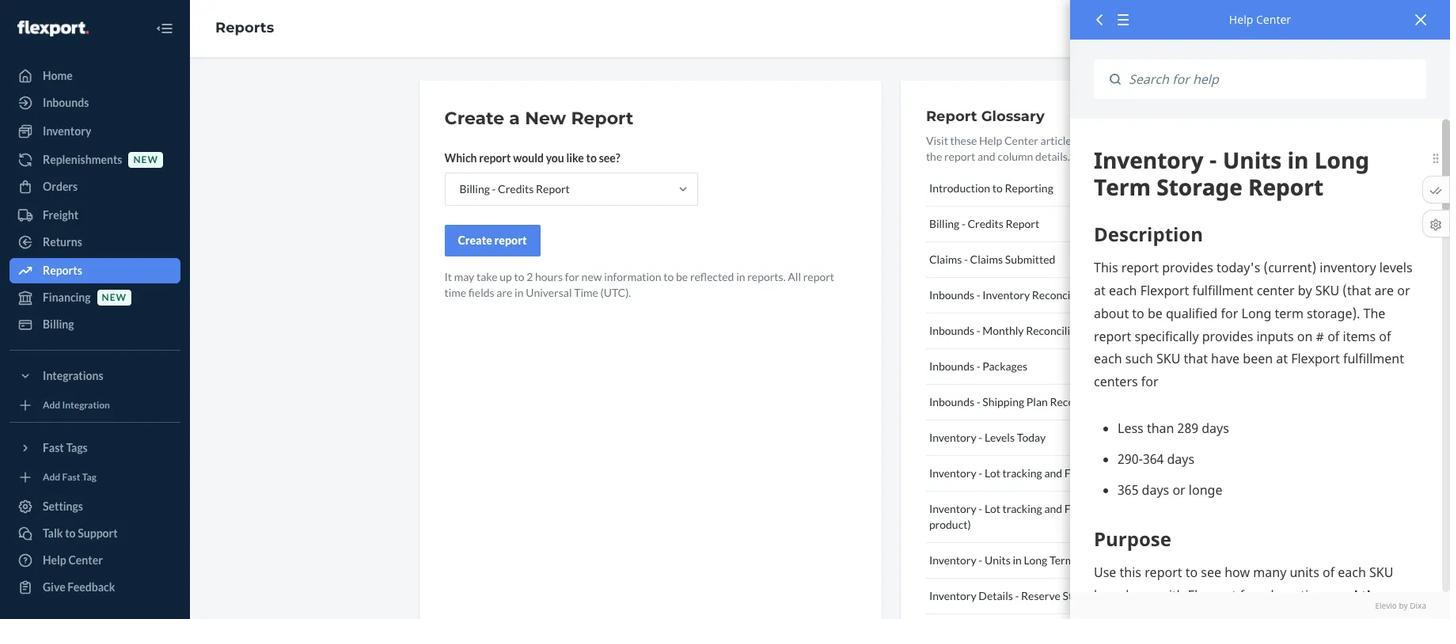 Task type: locate. For each thing, give the bounding box(es) containing it.
reporting
[[1005, 181, 1054, 195]]

1 vertical spatial fefo
[[1065, 502, 1093, 516]]

talk
[[43, 527, 63, 540]]

to
[[1079, 134, 1089, 147], [586, 151, 597, 165], [993, 181, 1003, 195], [514, 270, 525, 283], [664, 270, 674, 283], [65, 527, 76, 540]]

inventory inside inventory - lot tracking and fefo (single product)
[[930, 502, 977, 516]]

2 vertical spatial reconciliation
[[1050, 395, 1120, 409]]

0 horizontal spatial new
[[102, 292, 127, 304]]

home link
[[10, 63, 181, 89]]

integration
[[62, 399, 110, 411]]

new up orders link
[[133, 154, 158, 166]]

report glossary
[[926, 108, 1045, 125]]

1 vertical spatial a
[[1109, 134, 1115, 147]]

inbounds for inbounds - shipping plan reconciliation
[[930, 395, 975, 409]]

1 horizontal spatial help center
[[1230, 12, 1292, 27]]

lot down inventory - levels today
[[985, 466, 1001, 480]]

2 horizontal spatial in
[[1013, 554, 1022, 567]]

2 lot from the top
[[985, 502, 1001, 516]]

1 horizontal spatial a
[[1109, 134, 1115, 147]]

help center up search search field
[[1230, 12, 1292, 27]]

1 horizontal spatial in
[[737, 270, 746, 283]]

inbounds - monthly reconciliation button
[[926, 314, 1184, 349]]

storage
[[1077, 554, 1114, 567], [1063, 589, 1101, 603]]

1 vertical spatial credits
[[968, 217, 1004, 230]]

create up "may"
[[458, 234, 492, 247]]

report inside button
[[495, 234, 527, 247]]

1 vertical spatial reports
[[43, 264, 82, 277]]

- inside inventory - lot tracking and fefo (single product)
[[979, 502, 983, 516]]

0 vertical spatial and
[[978, 150, 996, 163]]

new
[[133, 154, 158, 166], [582, 270, 602, 283], [102, 292, 127, 304]]

by
[[1400, 600, 1408, 611]]

help center up 'give feedback'
[[43, 554, 103, 567]]

inventory - lot tracking and fefo (single product)
[[930, 502, 1126, 531]]

add fast tag link
[[10, 467, 181, 488]]

inventory up monthly
[[983, 288, 1030, 302]]

0 horizontal spatial billing - credits report
[[460, 182, 570, 196]]

report up up
[[495, 234, 527, 247]]

2 vertical spatial in
[[1013, 554, 1022, 567]]

1 horizontal spatial billing - credits report
[[930, 217, 1040, 230]]

0 horizontal spatial help center
[[43, 554, 103, 567]]

- for inbounds - monthly reconciliation button
[[977, 324, 981, 337]]

- down inventory - levels today
[[979, 466, 983, 480]]

0 vertical spatial tracking
[[1003, 466, 1043, 480]]

create report button
[[445, 225, 541, 257]]

center down talk to support
[[68, 554, 103, 567]]

inventory - units in long term storage button
[[926, 543, 1184, 579]]

0 vertical spatial a
[[509, 108, 520, 129]]

1 vertical spatial in
[[515, 286, 524, 299]]

lot up units at the right bottom
[[985, 502, 1001, 516]]

introduction
[[930, 181, 991, 195]]

inbounds down claims - claims submitted
[[930, 288, 975, 302]]

1 horizontal spatial help
[[980, 134, 1003, 147]]

0 horizontal spatial help
[[43, 554, 66, 567]]

lot
[[985, 466, 1001, 480], [985, 502, 1001, 516]]

inventory details - reserve storage
[[930, 589, 1101, 603]]

- left levels
[[979, 431, 983, 444]]

1 horizontal spatial credits
[[968, 217, 1004, 230]]

inbounds left packages
[[930, 360, 975, 373]]

0 vertical spatial reconciliation
[[1032, 288, 1102, 302]]

orders link
[[10, 174, 181, 200]]

0 vertical spatial add
[[43, 399, 60, 411]]

in left reports.
[[737, 270, 746, 283]]

inventory for inventory - levels today
[[930, 431, 977, 444]]

1 tracking from the top
[[1003, 466, 1043, 480]]

help up search search field
[[1230, 12, 1254, 27]]

fast tags
[[43, 441, 88, 455]]

1 vertical spatial and
[[1045, 466, 1063, 480]]

billing - credits report down introduction to reporting
[[930, 217, 1040, 230]]

help down report glossary at the right of page
[[980, 134, 1003, 147]]

0 horizontal spatial billing
[[43, 318, 74, 331]]

- for inbounds - inventory reconciliation button
[[977, 288, 981, 302]]

claims down introduction
[[930, 253, 962, 266]]

0 horizontal spatial reports link
[[10, 258, 181, 283]]

1 vertical spatial billing - credits report
[[930, 217, 1040, 230]]

center up column
[[1005, 134, 1039, 147]]

and left column
[[978, 150, 996, 163]]

0 vertical spatial center
[[1257, 12, 1292, 27]]

inventory down product)
[[930, 554, 977, 567]]

create inside button
[[458, 234, 492, 247]]

and inside inventory - lot tracking and fefo (all products) button
[[1045, 466, 1063, 480]]

inbounds - inventory reconciliation button
[[926, 278, 1184, 314]]

billing - credits report down 'would'
[[460, 182, 570, 196]]

would
[[513, 151, 544, 165]]

1 horizontal spatial new
[[133, 154, 158, 166]]

the
[[926, 150, 943, 163]]

0 vertical spatial help
[[1230, 12, 1254, 27]]

and inside inventory - lot tracking and fefo (single product)
[[1045, 502, 1063, 516]]

articles
[[1041, 134, 1077, 147]]

fefo inside inventory - lot tracking and fefo (single product)
[[1065, 502, 1093, 516]]

0 vertical spatial lot
[[985, 466, 1001, 480]]

1 horizontal spatial reports link
[[215, 19, 274, 37]]

0 vertical spatial in
[[737, 270, 746, 283]]

replenishments
[[43, 153, 122, 166]]

fast left tag
[[62, 472, 80, 483]]

1 vertical spatial create
[[458, 234, 492, 247]]

monthly
[[983, 324, 1024, 337]]

2 vertical spatial and
[[1045, 502, 1063, 516]]

tracking inside inventory - lot tracking and fefo (single product)
[[1003, 502, 1043, 516]]

these
[[951, 134, 977, 147]]

1 add from the top
[[43, 399, 60, 411]]

- left monthly
[[977, 324, 981, 337]]

you
[[546, 151, 564, 165]]

1 vertical spatial help
[[980, 134, 1003, 147]]

units
[[985, 554, 1011, 567]]

inventory up product)
[[930, 502, 977, 516]]

inventory down inventory - levels today
[[930, 466, 977, 480]]

0 horizontal spatial credits
[[498, 182, 534, 196]]

fefo for (single
[[1065, 502, 1093, 516]]

fefo left (single
[[1065, 502, 1093, 516]]

-
[[492, 182, 496, 196], [962, 217, 966, 230], [965, 253, 968, 266], [977, 288, 981, 302], [977, 324, 981, 337], [977, 360, 981, 373], [977, 395, 981, 409], [979, 431, 983, 444], [979, 466, 983, 480], [979, 502, 983, 516], [979, 554, 983, 567], [1016, 589, 1019, 603]]

tracking for (all
[[1003, 466, 1043, 480]]

help
[[1230, 12, 1254, 27], [980, 134, 1003, 147], [43, 554, 66, 567]]

2 horizontal spatial help
[[1230, 12, 1254, 27]]

inventory - lot tracking and fefo (all products)
[[930, 466, 1158, 480]]

inventory - lot tracking and fefo (all products) button
[[926, 456, 1184, 492]]

0 vertical spatial help center
[[1230, 12, 1292, 27]]

elevio
[[1376, 600, 1398, 611]]

2 horizontal spatial center
[[1257, 12, 1292, 27]]

0 vertical spatial fast
[[43, 441, 64, 455]]

report left 'would'
[[479, 151, 511, 165]]

elevio by dixa link
[[1094, 600, 1427, 611]]

settings link
[[10, 494, 181, 519]]

- inside "button"
[[962, 217, 966, 230]]

and down inventory - lot tracking and fefo (all products) button
[[1045, 502, 1063, 516]]

- left shipping on the bottom of the page
[[977, 395, 981, 409]]

inventory - lot tracking and fefo (single product) button
[[926, 492, 1184, 543]]

it
[[445, 270, 452, 283]]

1 lot from the top
[[985, 466, 1001, 480]]

fast left the tags
[[43, 441, 64, 455]]

inventory for inventory - lot tracking and fefo (all products)
[[930, 466, 977, 480]]

2 tracking from the top
[[1003, 502, 1043, 516]]

reconciliation down 'claims - claims submitted' button
[[1032, 288, 1102, 302]]

report inside it may take up to 2 hours for new information to be reflected in reports. all report time fields are in universal time (utc).
[[804, 270, 835, 283]]

reconciliation down inbounds - inventory reconciliation button
[[1026, 324, 1096, 337]]

0 vertical spatial billing
[[460, 182, 490, 196]]

create up which
[[445, 108, 505, 129]]

2 vertical spatial help
[[43, 554, 66, 567]]

reports link
[[215, 19, 274, 37], [10, 258, 181, 283]]

0 vertical spatial credits
[[498, 182, 534, 196]]

and down inventory - levels today button
[[1045, 466, 1063, 480]]

billing link
[[10, 312, 181, 337]]

billing - credits report inside billing - credits report "button"
[[930, 217, 1040, 230]]

of
[[1174, 134, 1184, 147]]

center up search search field
[[1257, 12, 1292, 27]]

may
[[454, 270, 475, 283]]

1 vertical spatial billing
[[930, 217, 960, 230]]

billing - credits report
[[460, 182, 570, 196], [930, 217, 1040, 230]]

a left "new"
[[509, 108, 520, 129]]

0 vertical spatial new
[[133, 154, 158, 166]]

in right the are
[[515, 286, 524, 299]]

credits inside "button"
[[968, 217, 1004, 230]]

1 horizontal spatial center
[[1005, 134, 1039, 147]]

inventory
[[43, 124, 91, 138], [983, 288, 1030, 302], [930, 431, 977, 444], [930, 466, 977, 480], [930, 502, 977, 516], [930, 554, 977, 567], [930, 589, 977, 603]]

center
[[1257, 12, 1292, 27], [1005, 134, 1039, 147], [68, 554, 103, 567]]

- down introduction
[[962, 217, 966, 230]]

2 vertical spatial new
[[102, 292, 127, 304]]

1 vertical spatial lot
[[985, 502, 1001, 516]]

1 horizontal spatial reports
[[215, 19, 274, 37]]

a right get in the right of the page
[[1109, 134, 1115, 147]]

2 vertical spatial billing
[[43, 318, 74, 331]]

billing
[[460, 182, 490, 196], [930, 217, 960, 230], [43, 318, 74, 331]]

2 add from the top
[[43, 472, 60, 483]]

lot inside inventory - lot tracking and fefo (single product)
[[985, 502, 1001, 516]]

1 vertical spatial reconciliation
[[1026, 324, 1096, 337]]

1 vertical spatial help center
[[43, 554, 103, 567]]

- for inventory - levels today button
[[979, 431, 983, 444]]

inbounds up inbounds - packages
[[930, 324, 975, 337]]

reserve
[[1022, 589, 1061, 603]]

- left packages
[[977, 360, 981, 373]]

2
[[527, 270, 533, 283]]

inbounds - shipping plan reconciliation button
[[926, 385, 1184, 420]]

create for create a new report
[[445, 108, 505, 129]]

are
[[497, 286, 513, 299]]

all
[[788, 270, 801, 283]]

tracking down inventory - lot tracking and fefo (all products)
[[1003, 502, 1043, 516]]

new inside it may take up to 2 hours for new information to be reflected in reports. all report time fields are in universal time (utc).
[[582, 270, 602, 283]]

- for inventory - lot tracking and fefo (all products) button
[[979, 466, 983, 480]]

2 horizontal spatial new
[[582, 270, 602, 283]]

new
[[525, 108, 566, 129]]

inbounds
[[43, 96, 89, 109], [930, 288, 975, 302], [930, 324, 975, 337], [930, 360, 975, 373], [930, 395, 975, 409]]

inventory up the replenishments
[[43, 124, 91, 138]]

0 horizontal spatial center
[[68, 554, 103, 567]]

like
[[567, 151, 584, 165]]

inbounds - inventory reconciliation
[[930, 288, 1102, 302]]

0 vertical spatial fefo
[[1065, 466, 1093, 480]]

to left 2
[[514, 270, 525, 283]]

create
[[445, 108, 505, 129], [458, 234, 492, 247]]

add fast tag
[[43, 472, 97, 483]]

2 claims from the left
[[971, 253, 1003, 266]]

tracking down 'today'
[[1003, 466, 1043, 480]]

inventory left levels
[[930, 431, 977, 444]]

lot for inventory - lot tracking and fefo (all products)
[[985, 466, 1001, 480]]

credits down introduction to reporting
[[968, 217, 1004, 230]]

- left units at the right bottom
[[979, 554, 983, 567]]

1 vertical spatial new
[[582, 270, 602, 283]]

reconciliation
[[1032, 288, 1102, 302], [1026, 324, 1096, 337], [1050, 395, 1120, 409]]

settings
[[43, 500, 83, 513]]

fefo left '(all'
[[1065, 466, 1093, 480]]

center inside visit these help center articles to get a description of the report and column details.
[[1005, 134, 1039, 147]]

0 horizontal spatial reports
[[43, 264, 82, 277]]

credits down 'would'
[[498, 182, 534, 196]]

1 vertical spatial center
[[1005, 134, 1039, 147]]

1 vertical spatial tracking
[[1003, 502, 1043, 516]]

orders
[[43, 180, 78, 193]]

- up inventory - units in long term storage
[[979, 502, 983, 516]]

new up billing link
[[102, 292, 127, 304]]

0 horizontal spatial a
[[509, 108, 520, 129]]

0 vertical spatial create
[[445, 108, 505, 129]]

report down 'these'
[[945, 150, 976, 163]]

0 horizontal spatial claims
[[930, 253, 962, 266]]

0 vertical spatial reports link
[[215, 19, 274, 37]]

talk to support
[[43, 527, 118, 540]]

storage right term
[[1077, 554, 1114, 567]]

report right all
[[804, 270, 835, 283]]

fefo
[[1065, 466, 1093, 480], [1065, 502, 1093, 516]]

inbounds - packages button
[[926, 349, 1184, 385]]

inbounds down home
[[43, 96, 89, 109]]

billing down which
[[460, 182, 490, 196]]

reconciliation down inbounds - packages button
[[1050, 395, 1120, 409]]

storage right reserve
[[1063, 589, 1101, 603]]

report
[[571, 108, 634, 129], [926, 108, 978, 125], [536, 182, 570, 196], [1006, 217, 1040, 230]]

new up "time"
[[582, 270, 602, 283]]

add left the integration
[[43, 399, 60, 411]]

introduction to reporting
[[930, 181, 1054, 195]]

and inside visit these help center articles to get a description of the report and column details.
[[978, 150, 996, 163]]

and for inventory - lot tracking and fefo (single product)
[[1045, 502, 1063, 516]]

lot for inventory - lot tracking and fefo (single product)
[[985, 502, 1001, 516]]

inventory left the details
[[930, 589, 977, 603]]

- up inbounds - inventory reconciliation
[[965, 253, 968, 266]]

- right the details
[[1016, 589, 1019, 603]]

1 fefo from the top
[[1065, 466, 1093, 480]]

and
[[978, 150, 996, 163], [1045, 466, 1063, 480], [1045, 502, 1063, 516]]

to inside visit these help center articles to get a description of the report and column details.
[[1079, 134, 1089, 147]]

1 horizontal spatial billing
[[460, 182, 490, 196]]

report inside "button"
[[1006, 217, 1040, 230]]

add inside 'link'
[[43, 399, 60, 411]]

to left reporting
[[993, 181, 1003, 195]]

1 vertical spatial add
[[43, 472, 60, 483]]

home
[[43, 69, 73, 82]]

billing down financing
[[43, 318, 74, 331]]

claims left submitted
[[971, 253, 1003, 266]]

in left long on the bottom right
[[1013, 554, 1022, 567]]

in inside the inventory - units in long term storage button
[[1013, 554, 1022, 567]]

2 fefo from the top
[[1065, 502, 1093, 516]]

packages
[[983, 360, 1028, 373]]

report down reporting
[[1006, 217, 1040, 230]]

a
[[509, 108, 520, 129], [1109, 134, 1115, 147]]

inventory details - reserve storage button
[[926, 579, 1184, 615]]

billing down introduction
[[930, 217, 960, 230]]

inbounds link
[[10, 90, 181, 116]]

add up settings
[[43, 472, 60, 483]]

add integration link
[[10, 395, 181, 416]]

inbounds down inbounds - packages
[[930, 395, 975, 409]]

2 horizontal spatial billing
[[930, 217, 960, 230]]

- down claims - claims submitted
[[977, 288, 981, 302]]

- for inbounds - packages button
[[977, 360, 981, 373]]

1 horizontal spatial claims
[[971, 253, 1003, 266]]

to left get in the right of the page
[[1079, 134, 1089, 147]]

help up give
[[43, 554, 66, 567]]



Task type: describe. For each thing, give the bounding box(es) containing it.
reflected
[[690, 270, 734, 283]]

inbounds - packages
[[930, 360, 1028, 373]]

0 vertical spatial reports
[[215, 19, 274, 37]]

returns
[[43, 235, 82, 249]]

(single
[[1095, 502, 1126, 516]]

reconciliation for inbounds - monthly reconciliation
[[1026, 324, 1096, 337]]

- for 'claims - claims submitted' button
[[965, 253, 968, 266]]

information
[[604, 270, 662, 283]]

glossary
[[982, 108, 1045, 125]]

column
[[998, 150, 1034, 163]]

claims - claims submitted button
[[926, 242, 1184, 278]]

details.
[[1036, 150, 1070, 163]]

visit
[[926, 134, 949, 147]]

hours
[[535, 270, 563, 283]]

fast inside dropdown button
[[43, 441, 64, 455]]

- for the inventory - units in long term storage button on the bottom right
[[979, 554, 983, 567]]

fields
[[469, 286, 495, 299]]

report up see?
[[571, 108, 634, 129]]

report down the you
[[536, 182, 570, 196]]

for
[[565, 270, 580, 283]]

which
[[445, 151, 477, 165]]

tracking for (single
[[1003, 502, 1043, 516]]

report inside visit these help center articles to get a description of the report and column details.
[[945, 150, 976, 163]]

help inside visit these help center articles to get a description of the report and column details.
[[980, 134, 1003, 147]]

product)
[[930, 518, 971, 531]]

billing - credits report button
[[926, 207, 1184, 242]]

see?
[[599, 151, 621, 165]]

0 vertical spatial storage
[[1077, 554, 1114, 567]]

- for billing - credits report "button"
[[962, 217, 966, 230]]

reconciliation for inbounds - inventory reconciliation
[[1032, 288, 1102, 302]]

flexport logo image
[[17, 20, 89, 36]]

inventory link
[[10, 119, 181, 144]]

0 vertical spatial billing - credits report
[[460, 182, 570, 196]]

fefo for (all
[[1065, 466, 1093, 480]]

levels
[[985, 431, 1015, 444]]

inventory for inventory - units in long term storage
[[930, 554, 977, 567]]

to right talk
[[65, 527, 76, 540]]

give
[[43, 580, 65, 594]]

1 vertical spatial fast
[[62, 472, 80, 483]]

inventory for inventory - lot tracking and fefo (single product)
[[930, 502, 977, 516]]

give feedback
[[43, 580, 115, 594]]

0 horizontal spatial in
[[515, 286, 524, 299]]

new for financing
[[102, 292, 127, 304]]

- down which report would you like to see?
[[492, 182, 496, 196]]

fast tags button
[[10, 436, 181, 461]]

help center link
[[10, 548, 181, 573]]

inbounds for inbounds
[[43, 96, 89, 109]]

inventory - levels today button
[[926, 420, 1184, 456]]

Search search field
[[1121, 59, 1427, 99]]

1 vertical spatial reports link
[[10, 258, 181, 283]]

1 claims from the left
[[930, 253, 962, 266]]

new for replenishments
[[133, 154, 158, 166]]

(utc).
[[601, 286, 631, 299]]

which report would you like to see?
[[445, 151, 621, 165]]

and for inventory - lot tracking and fefo (all products)
[[1045, 466, 1063, 480]]

details
[[979, 589, 1013, 603]]

- for the inventory - lot tracking and fefo (single product) button
[[979, 502, 983, 516]]

(all
[[1095, 466, 1110, 480]]

claims - claims submitted
[[930, 253, 1056, 266]]

add for add integration
[[43, 399, 60, 411]]

to right the like
[[586, 151, 597, 165]]

inbounds for inbounds - monthly reconciliation
[[930, 324, 975, 337]]

inbounds for inbounds - inventory reconciliation
[[930, 288, 975, 302]]

add integration
[[43, 399, 110, 411]]

integrations
[[43, 369, 103, 382]]

be
[[676, 270, 688, 283]]

report up 'these'
[[926, 108, 978, 125]]

financing
[[43, 291, 91, 304]]

term
[[1050, 554, 1075, 567]]

- for inbounds - shipping plan reconciliation button
[[977, 395, 981, 409]]

get
[[1091, 134, 1107, 147]]

reconciliation inside button
[[1050, 395, 1120, 409]]

1 vertical spatial storage
[[1063, 589, 1101, 603]]

submitted
[[1005, 253, 1056, 266]]

description
[[1117, 134, 1172, 147]]

tag
[[82, 472, 97, 483]]

inbounds - monthly reconciliation
[[930, 324, 1096, 337]]

shipping
[[983, 395, 1025, 409]]

time
[[574, 286, 599, 299]]

returns link
[[10, 230, 181, 255]]

up
[[500, 270, 512, 283]]

inventory for inventory
[[43, 124, 91, 138]]

take
[[477, 270, 498, 283]]

time
[[445, 286, 467, 299]]

2 vertical spatial center
[[68, 554, 103, 567]]

plan
[[1027, 395, 1048, 409]]

give feedback button
[[10, 575, 181, 600]]

products)
[[1112, 466, 1158, 480]]

long
[[1024, 554, 1048, 567]]

tags
[[66, 441, 88, 455]]

elevio by dixa
[[1376, 600, 1427, 611]]

feedback
[[68, 580, 115, 594]]

add for add fast tag
[[43, 472, 60, 483]]

inventory for inventory details - reserve storage
[[930, 589, 977, 603]]

integrations button
[[10, 363, 181, 389]]

visit these help center articles to get a description of the report and column details.
[[926, 134, 1184, 163]]

talk to support button
[[10, 521, 181, 546]]

inventory - units in long term storage
[[930, 554, 1114, 567]]

dixa
[[1411, 600, 1427, 611]]

close navigation image
[[155, 19, 174, 38]]

create for create report
[[458, 234, 492, 247]]

universal
[[526, 286, 572, 299]]

billing inside "button"
[[930, 217, 960, 230]]

it may take up to 2 hours for new information to be reflected in reports. all report time fields are in universal time (utc).
[[445, 270, 835, 299]]

freight
[[43, 208, 78, 222]]

create a new report
[[445, 108, 634, 129]]

freight link
[[10, 203, 181, 228]]

inbounds for inbounds - packages
[[930, 360, 975, 373]]

to left the be
[[664, 270, 674, 283]]

inventory - levels today
[[930, 431, 1046, 444]]

a inside visit these help center articles to get a description of the report and column details.
[[1109, 134, 1115, 147]]



Task type: vqa. For each thing, say whether or not it's contained in the screenshot.
Inbounds link
yes



